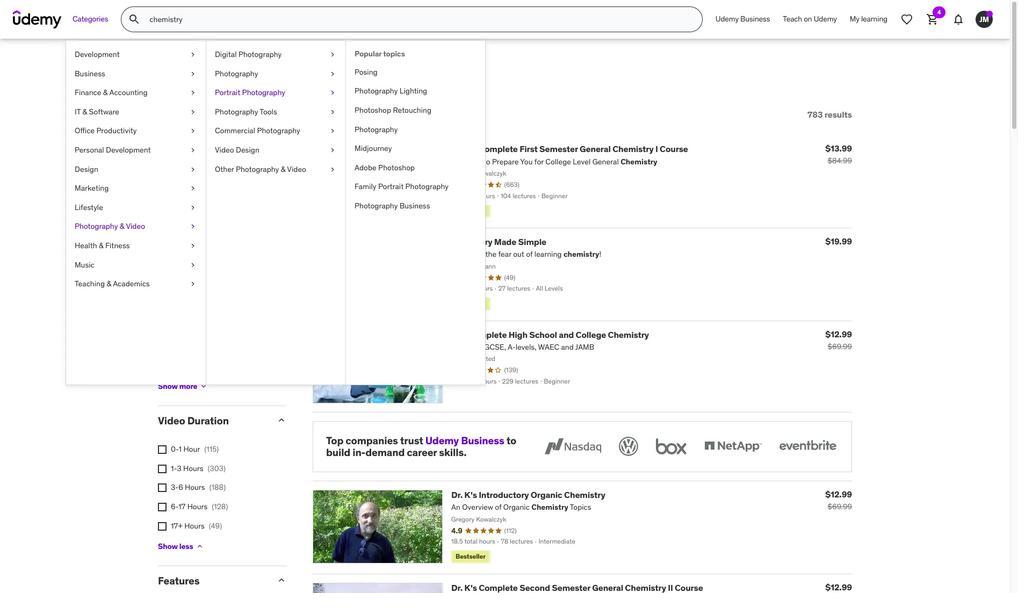 Task type: locate. For each thing, give the bounding box(es) containing it.
college
[[576, 329, 606, 340]]

xsmall image for health & fitness
[[189, 241, 197, 251]]

demand
[[366, 446, 405, 459]]

0 vertical spatial course
[[660, 144, 688, 154]]

0 vertical spatial $12.99
[[826, 329, 853, 339]]

0 horizontal spatial 783
[[158, 63, 189, 85]]

development down "office productivity" link
[[106, 145, 151, 155]]

photography tools link
[[206, 103, 346, 122]]

semester right second
[[552, 583, 591, 593]]

4 link
[[920, 6, 946, 32]]

semester for second
[[552, 583, 591, 593]]

hours right the 17
[[187, 502, 208, 512]]

xsmall image inside teaching & academics link
[[189, 279, 197, 290]]

0 horizontal spatial udemy
[[426, 434, 459, 447]]

1 horizontal spatial design
[[236, 145, 260, 155]]

k's for dr. k's introductory organic chemistry
[[465, 490, 477, 501]]

other photography & video
[[215, 164, 306, 174]]

2 vertical spatial dr.
[[452, 583, 463, 593]]

dr. k's complete second semester general chemistry ii course link
[[452, 583, 703, 593]]

1 k's from the top
[[465, 144, 477, 154]]

photography & video
[[75, 222, 145, 231]]

ii
[[668, 583, 673, 593]]

2 $12.99 $69.99 from the top
[[826, 489, 853, 512]]

show for show more
[[158, 382, 178, 391]]

1
[[179, 445, 182, 454]]

2 vertical spatial complete
[[479, 583, 518, 593]]

personal development link
[[66, 141, 206, 160]]

& for software
[[83, 107, 87, 117]]

xsmall image inside show less button
[[195, 542, 204, 551]]

udemy image
[[13, 10, 62, 28]]

6
[[179, 483, 183, 493]]

chemistry right college
[[608, 329, 649, 340]]

dr. k's complete first semester general chemistry i course
[[452, 144, 688, 154]]

semester
[[540, 144, 578, 154], [552, 583, 591, 593]]

$69.99 for dr. k's introductory organic chemistry
[[828, 502, 853, 512]]

show for show less
[[158, 542, 178, 551]]

jm link
[[972, 6, 998, 32]]

0 vertical spatial udemy business link
[[709, 6, 777, 32]]

hours for 6-17 hours
[[187, 502, 208, 512]]

adobe photoshop
[[355, 163, 415, 172]]

0 vertical spatial $69.99
[[828, 342, 853, 351]]

xsmall image inside other photography & video link
[[328, 164, 337, 175]]

0 vertical spatial complete
[[479, 144, 518, 154]]

office productivity link
[[66, 122, 206, 141]]

(49)
[[209, 521, 222, 531]]

chemistry for the complete high school and college chemistry
[[608, 329, 649, 340]]

0 vertical spatial dr.
[[452, 144, 463, 154]]

1-
[[171, 464, 177, 473]]

2 vertical spatial k's
[[465, 583, 477, 593]]

dr. for dr. k's complete second semester general chemistry ii course
[[452, 583, 463, 593]]

semester right the first
[[540, 144, 578, 154]]

1 vertical spatial $69.99
[[828, 502, 853, 512]]

2 dr. from the top
[[452, 490, 463, 501]]

to build in-demand career skills.
[[326, 434, 517, 459]]

teach
[[783, 14, 803, 24]]

less
[[179, 542, 193, 551]]

&
[[103, 88, 108, 97], [83, 107, 87, 117], [281, 164, 286, 174], [120, 222, 124, 231], [99, 241, 103, 250], [107, 279, 111, 289]]

xsmall image for teaching & academics
[[189, 279, 197, 290]]

general for second
[[592, 583, 624, 593]]

ratings button
[[158, 153, 268, 166]]

783 for 783 results
[[808, 109, 823, 120]]

hours right the 3
[[183, 464, 203, 473]]

portrait up photography tools
[[215, 88, 240, 97]]

0 vertical spatial semester
[[540, 144, 578, 154]]

it & software link
[[66, 103, 206, 122]]

$12.99 for the complete high school and college chemistry
[[826, 329, 853, 339]]

783 results
[[808, 109, 853, 120]]

academics
[[113, 279, 150, 289]]

1 show from the top
[[158, 382, 178, 391]]

second
[[520, 583, 550, 593]]

xsmall image inside 'digital photography' link
[[328, 49, 337, 60]]

chemistry right organic
[[564, 490, 606, 501]]

1 vertical spatial 783
[[808, 109, 823, 120]]

k's
[[465, 144, 477, 154], [465, 490, 477, 501], [465, 583, 477, 593]]

& up fitness
[[120, 222, 124, 231]]

1 horizontal spatial 783
[[808, 109, 823, 120]]

1 vertical spatial photography link
[[346, 120, 485, 139]]

1 horizontal spatial udemy business link
[[709, 6, 777, 32]]

17+ hours (49)
[[171, 521, 222, 531]]

first
[[520, 144, 538, 154]]

development down categories dropdown button on the top
[[75, 49, 120, 59]]

0 horizontal spatial udemy business link
[[426, 434, 505, 447]]

course
[[660, 144, 688, 154], [675, 583, 703, 593]]

0 vertical spatial development
[[75, 49, 120, 59]]

chemistry made simple link
[[452, 236, 547, 247]]

duration
[[187, 415, 229, 428]]

0 horizontal spatial portrait
[[215, 88, 240, 97]]

2 k's from the top
[[465, 490, 477, 501]]

dr. for dr. k's complete first semester general chemistry i course
[[452, 144, 463, 154]]

2 $12.99 from the top
[[826, 489, 853, 500]]

1 vertical spatial course
[[675, 583, 703, 593]]

marketing
[[75, 183, 109, 193]]

show left 'less'
[[158, 542, 178, 551]]

1 vertical spatial portrait
[[378, 182, 404, 192]]

1 vertical spatial design
[[75, 164, 98, 174]]

& for academics
[[107, 279, 111, 289]]

xsmall image inside "office productivity" link
[[189, 126, 197, 137]]

1-3 hours (303)
[[171, 464, 226, 473]]

photography down video design link
[[236, 164, 279, 174]]

finance
[[75, 88, 101, 97]]

0 vertical spatial 783
[[158, 63, 189, 85]]

photography
[[239, 49, 282, 59], [215, 69, 258, 78], [355, 86, 398, 96], [242, 88, 285, 97], [215, 107, 258, 117], [355, 124, 398, 134], [257, 126, 300, 136], [236, 164, 279, 174], [406, 182, 449, 192], [355, 201, 398, 211], [75, 222, 118, 231]]

small image
[[276, 575, 287, 586]]

xsmall image for portrait photography
[[328, 88, 337, 98]]

xsmall image for development
[[189, 49, 197, 60]]

submit search image
[[128, 13, 141, 26]]

school
[[530, 329, 557, 340]]

0 vertical spatial k's
[[465, 144, 477, 154]]

productivity
[[96, 126, 137, 136]]

xsmall image for finance & accounting
[[189, 88, 197, 98]]

2 horizontal spatial udemy
[[814, 14, 837, 24]]

xsmall image for other photography & video
[[328, 164, 337, 175]]

xsmall image inside photography & video link
[[189, 222, 197, 232]]

complete left the first
[[479, 144, 518, 154]]

& right teaching
[[107, 279, 111, 289]]

1 dr. from the top
[[452, 144, 463, 154]]

video
[[215, 145, 234, 155], [287, 164, 306, 174], [126, 222, 145, 231], [158, 415, 185, 428]]

& right finance
[[103, 88, 108, 97]]

1 vertical spatial k's
[[465, 490, 477, 501]]

3 dr. from the top
[[452, 583, 463, 593]]

business inside portrait photography element
[[400, 201, 430, 211]]

video up 0-
[[158, 415, 185, 428]]

udemy business link
[[709, 6, 777, 32], [426, 434, 505, 447]]

show left more at bottom left
[[158, 382, 178, 391]]

photoshop up family portrait photography
[[378, 163, 415, 172]]

design down commercial photography
[[236, 145, 260, 155]]

1 $69.99 from the top
[[828, 342, 853, 351]]

0 vertical spatial photography link
[[206, 64, 346, 83]]

portrait photography
[[215, 88, 285, 97]]

2 $69.99 from the top
[[828, 502, 853, 512]]

complete
[[479, 144, 518, 154], [468, 329, 507, 340], [479, 583, 518, 593]]

skills.
[[439, 446, 467, 459]]

udemy business link left to
[[426, 434, 505, 447]]

3 k's from the top
[[465, 583, 477, 593]]

video up the other
[[215, 145, 234, 155]]

posing
[[355, 67, 378, 77]]

xsmall image for commercial photography
[[328, 126, 337, 137]]

2 show from the top
[[158, 542, 178, 551]]

0 vertical spatial show
[[158, 382, 178, 391]]

photography link down retouching
[[346, 120, 485, 139]]

fitness
[[105, 241, 130, 250]]

portrait photography link
[[206, 83, 346, 103]]

photography inside 'link'
[[406, 182, 449, 192]]

(188)
[[209, 483, 226, 493]]

$12.99 $69.99 for the complete high school and college chemistry
[[826, 329, 853, 351]]

it & software
[[75, 107, 119, 117]]

family portrait photography
[[355, 182, 449, 192]]

1 horizontal spatial results
[[825, 109, 853, 120]]

0 vertical spatial results
[[193, 63, 248, 85]]

adobe photoshop link
[[346, 158, 485, 178]]

portrait up photography business
[[378, 182, 404, 192]]

1 vertical spatial results
[[825, 109, 853, 120]]

xsmall image inside music link
[[189, 260, 197, 270]]

results down digital
[[193, 63, 248, 85]]

small image
[[276, 415, 287, 426]]

1 horizontal spatial portrait
[[378, 182, 404, 192]]

xsmall image inside it & software link
[[189, 107, 197, 117]]

xsmall image inside "marketing" link
[[189, 183, 197, 194]]

photography up health & fitness
[[75, 222, 118, 231]]

portrait photography element
[[346, 41, 485, 385]]

teach on udemy
[[783, 14, 837, 24]]

xsmall image for video design
[[328, 145, 337, 156]]

xsmall image inside personal development link
[[189, 145, 197, 156]]

3 $12.99 from the top
[[826, 582, 853, 593]]

& right health
[[99, 241, 103, 250]]

photography up the for
[[239, 49, 282, 59]]

& right it
[[83, 107, 87, 117]]

xsmall image inside commercial photography link
[[328, 126, 337, 137]]

1 vertical spatial semester
[[552, 583, 591, 593]]

features
[[158, 575, 200, 588]]

& down video design link
[[281, 164, 286, 174]]

xsmall image
[[189, 49, 197, 60], [328, 49, 337, 60], [189, 88, 197, 98], [328, 88, 337, 98], [189, 107, 197, 117], [189, 126, 197, 137], [328, 126, 337, 137], [328, 145, 337, 156], [189, 164, 197, 175], [328, 164, 337, 175], [189, 241, 197, 251], [189, 260, 197, 270], [189, 279, 197, 290], [158, 303, 167, 312], [158, 322, 167, 331], [158, 342, 167, 350], [158, 361, 167, 369], [158, 503, 167, 512], [195, 542, 204, 551]]

xsmall image for digital photography
[[328, 49, 337, 60]]

3-
[[171, 483, 179, 493]]

0 horizontal spatial results
[[193, 63, 248, 85]]

semester for first
[[540, 144, 578, 154]]

development inside personal development link
[[106, 145, 151, 155]]

midjourney link
[[346, 139, 485, 158]]

photography link
[[206, 64, 346, 83], [346, 120, 485, 139]]

0 vertical spatial design
[[236, 145, 260, 155]]

1 vertical spatial udemy business link
[[426, 434, 505, 447]]

show less button
[[158, 536, 204, 557]]

career
[[407, 446, 437, 459]]

commercial
[[215, 126, 255, 136]]

ratings
[[158, 153, 195, 166]]

$84.99
[[828, 156, 853, 166]]

photography link up the portrait photography
[[206, 64, 346, 83]]

categories
[[73, 14, 108, 24]]

(303)
[[208, 464, 226, 473]]

portrait
[[215, 88, 240, 97], [378, 182, 404, 192]]

design down personal on the left
[[75, 164, 98, 174]]

xsmall image for show less
[[195, 542, 204, 551]]

my
[[850, 14, 860, 24]]

1 vertical spatial show
[[158, 542, 178, 551]]

1 vertical spatial $12.99
[[826, 489, 853, 500]]

design
[[236, 145, 260, 155], [75, 164, 98, 174]]

photography down adobe photoshop link
[[406, 182, 449, 192]]

0 vertical spatial $12.99 $69.99
[[826, 329, 853, 351]]

2 vertical spatial $12.99
[[826, 582, 853, 593]]

show less
[[158, 542, 193, 551]]

1 vertical spatial development
[[106, 145, 151, 155]]

chemistry left ii
[[625, 583, 666, 593]]

video down video design link
[[287, 164, 306, 174]]

udemy business
[[716, 14, 770, 24]]

photography lighting
[[355, 86, 427, 96]]

finance & accounting
[[75, 88, 148, 97]]

xsmall image inside finance & accounting link
[[189, 88, 197, 98]]

hours right 6 at the bottom of page
[[185, 483, 205, 493]]

português
[[171, 379, 206, 388]]

business down family portrait photography 'link'
[[400, 201, 430, 211]]

$19.99
[[826, 236, 853, 247]]

xsmall image
[[189, 69, 197, 79], [328, 69, 337, 79], [328, 107, 337, 117], [189, 145, 197, 156], [189, 183, 197, 194], [189, 203, 197, 213], [189, 222, 197, 232], [200, 382, 208, 391], [158, 446, 167, 454], [158, 465, 167, 473], [158, 484, 167, 493], [158, 522, 167, 531]]

1 vertical spatial dr.
[[452, 490, 463, 501]]

3-6 hours (188)
[[171, 483, 226, 493]]

results up $13.99
[[825, 109, 853, 120]]

results inside 'status'
[[825, 109, 853, 120]]

course right i at top
[[660, 144, 688, 154]]

to
[[507, 434, 517, 447]]

1 vertical spatial photoshop
[[378, 163, 415, 172]]

783 for 783 results for "chemistry"
[[158, 63, 189, 85]]

xsmall image inside design link
[[189, 164, 197, 175]]

complete left second
[[479, 583, 518, 593]]

course for dr. k's complete first semester general chemistry i course
[[660, 144, 688, 154]]

introductory
[[479, 490, 529, 501]]

chemistry left i at top
[[613, 144, 654, 154]]

high
[[509, 329, 528, 340]]

xsmall image inside video design link
[[328, 145, 337, 156]]

build
[[326, 446, 351, 459]]

17+
[[171, 521, 183, 531]]

$12.99 for dr. k's introductory organic chemistry
[[826, 489, 853, 500]]

business left teach
[[741, 14, 770, 24]]

course right ii
[[675, 583, 703, 593]]

1 $12.99 from the top
[[826, 329, 853, 339]]

photoshop down 'photography lighting'
[[355, 105, 391, 115]]

xsmall image inside portrait photography link
[[328, 88, 337, 98]]

1 vertical spatial general
[[592, 583, 624, 593]]

udemy business link left teach
[[709, 6, 777, 32]]

xsmall image inside the development link
[[189, 49, 197, 60]]

netapp image
[[703, 435, 764, 458]]

music
[[75, 260, 94, 270]]

1 $12.99 $69.99 from the top
[[826, 329, 853, 351]]

photography down family
[[355, 201, 398, 211]]

0 vertical spatial general
[[580, 144, 611, 154]]

you have alerts image
[[987, 11, 993, 17]]

1 vertical spatial $12.99 $69.99
[[826, 489, 853, 512]]

$12.99
[[826, 329, 853, 339], [826, 489, 853, 500], [826, 582, 853, 593]]

xsmall image inside health & fitness link
[[189, 241, 197, 251]]

1 vertical spatial complete
[[468, 329, 507, 340]]

photography down the for
[[242, 88, 285, 97]]

complete right the
[[468, 329, 507, 340]]

783 inside 'status'
[[808, 109, 823, 120]]



Task type: vqa. For each thing, say whether or not it's contained in the screenshot.


Task type: describe. For each thing, give the bounding box(es) containing it.
photography down posing
[[355, 86, 398, 96]]

trust
[[400, 434, 423, 447]]

health
[[75, 241, 97, 250]]

companies
[[346, 434, 398, 447]]

& for fitness
[[99, 241, 103, 250]]

jm
[[980, 14, 990, 24]]

6-
[[171, 502, 179, 512]]

show more
[[158, 382, 197, 391]]

in-
[[353, 446, 366, 459]]

chemistry made simple
[[452, 236, 547, 247]]

0-
[[171, 445, 179, 454]]

business up finance
[[75, 69, 105, 78]]

hour
[[184, 445, 200, 454]]

music link
[[66, 256, 206, 275]]

software
[[89, 107, 119, 117]]

photoshop retouching
[[355, 105, 432, 115]]

783 results status
[[808, 109, 853, 120]]

my learning link
[[844, 6, 894, 32]]

personal
[[75, 145, 104, 155]]

tools
[[260, 107, 277, 117]]

made
[[494, 236, 517, 247]]

photography tools
[[215, 107, 277, 117]]

& for video
[[120, 222, 124, 231]]

my learning
[[850, 14, 888, 24]]

design link
[[66, 160, 206, 179]]

dr. for dr. k's introductory organic chemistry
[[452, 490, 463, 501]]

xsmall image for office productivity
[[189, 126, 197, 137]]

organic
[[531, 490, 563, 501]]

chemistry for dr. k's complete second semester general chemistry ii course
[[625, 583, 666, 593]]

nasdaq image
[[542, 435, 604, 458]]

top
[[326, 434, 344, 447]]

0 vertical spatial photoshop
[[355, 105, 391, 115]]

digital photography
[[215, 49, 282, 59]]

more
[[179, 382, 197, 391]]

popular
[[355, 49, 382, 59]]

k's for dr. k's complete second semester general chemistry ii course
[[465, 583, 477, 593]]

photography up commercial
[[215, 107, 258, 117]]

filter button
[[158, 98, 206, 131]]

learning
[[862, 14, 888, 24]]

other photography & video link
[[206, 160, 346, 179]]

(34)
[[191, 321, 204, 331]]

xsmall image for music
[[189, 260, 197, 270]]

box image
[[654, 435, 690, 458]]

dr. k's complete first semester general chemistry i course link
[[452, 144, 688, 154]]

the complete high school and college chemistry link
[[452, 329, 649, 340]]

business left to
[[461, 434, 505, 447]]

xsmall image inside the photography tools link
[[328, 107, 337, 117]]

teaching
[[75, 279, 105, 289]]

chemistry for dr. k's complete first semester general chemistry i course
[[613, 144, 654, 154]]

1 horizontal spatial photography link
[[346, 120, 485, 139]]

health & fitness
[[75, 241, 130, 250]]

video down lifestyle link
[[126, 222, 145, 231]]

accounting
[[109, 88, 148, 97]]

0 horizontal spatial photography link
[[206, 64, 346, 83]]

lighting
[[400, 86, 427, 96]]

Search for anything text field
[[147, 10, 690, 28]]

chemistry left made
[[452, 236, 493, 247]]

0 vertical spatial portrait
[[215, 88, 240, 97]]

portrait inside 'link'
[[378, 182, 404, 192]]

photography up the midjourney
[[355, 124, 398, 134]]

photography business link
[[346, 197, 485, 216]]

complete for first
[[479, 144, 518, 154]]

development link
[[66, 45, 206, 64]]

topics
[[383, 49, 405, 59]]

0 horizontal spatial design
[[75, 164, 98, 174]]

wishlist image
[[901, 13, 914, 26]]

photoshop retouching link
[[346, 101, 485, 120]]

$69.99 for the complete high school and college chemistry
[[828, 342, 853, 351]]

general for first
[[580, 144, 611, 154]]

xsmall image inside show more button
[[200, 382, 208, 391]]

photography down the photography tools link
[[257, 126, 300, 136]]

1 horizontal spatial udemy
[[716, 14, 739, 24]]

photography down digital
[[215, 69, 258, 78]]

$13.99 $84.99
[[826, 143, 853, 166]]

shopping cart with 4 items image
[[927, 13, 940, 26]]

hours right 17+
[[184, 521, 205, 531]]

hours for 1-3 hours
[[183, 464, 203, 473]]

health & fitness link
[[66, 236, 206, 256]]

xsmall image inside the business link
[[189, 69, 197, 79]]

on
[[804, 14, 812, 24]]

xsmall image inside lifestyle link
[[189, 203, 197, 213]]

commercial photography link
[[206, 122, 346, 141]]

photography lighting link
[[346, 82, 485, 101]]

business link
[[66, 64, 206, 83]]

$12.99 $69.99 for dr. k's introductory organic chemistry
[[826, 489, 853, 512]]

video duration
[[158, 415, 229, 428]]

teaching & academics link
[[66, 275, 206, 294]]

filter
[[178, 109, 199, 120]]

course for dr. k's complete second semester general chemistry ii course
[[675, 583, 703, 593]]

volkswagen image
[[617, 435, 641, 458]]

posing link
[[346, 63, 485, 82]]

4
[[938, 8, 942, 16]]

midjourney
[[355, 144, 392, 153]]

results for 783 results
[[825, 109, 853, 120]]

"chemistry"
[[279, 63, 376, 85]]

commercial photography
[[215, 126, 300, 136]]

finance & accounting link
[[66, 83, 206, 103]]

family
[[355, 182, 377, 192]]

eventbrite image
[[777, 435, 839, 458]]

notifications image
[[953, 13, 965, 26]]

complete for second
[[479, 583, 518, 593]]

hours for 3-6 hours
[[185, 483, 205, 493]]

photography business
[[355, 201, 430, 211]]

xsmall image for design
[[189, 164, 197, 175]]

$13.99
[[826, 143, 853, 154]]

development inside the development link
[[75, 49, 120, 59]]

language
[[158, 272, 205, 285]]

show more button
[[158, 376, 208, 397]]

language button
[[158, 272, 268, 285]]

marketing link
[[66, 179, 206, 198]]

xsmall image for it & software
[[189, 107, 197, 117]]

(684)
[[200, 302, 218, 312]]

results for 783 results for "chemistry"
[[193, 63, 248, 85]]

retouching
[[393, 105, 432, 115]]

video design
[[215, 145, 260, 155]]

k's for dr. k's complete first semester general chemistry i course
[[465, 144, 477, 154]]

simple
[[518, 236, 547, 247]]

0-1 hour (115)
[[171, 445, 219, 454]]

3
[[177, 464, 181, 473]]

& for accounting
[[103, 88, 108, 97]]

17
[[179, 502, 186, 512]]



